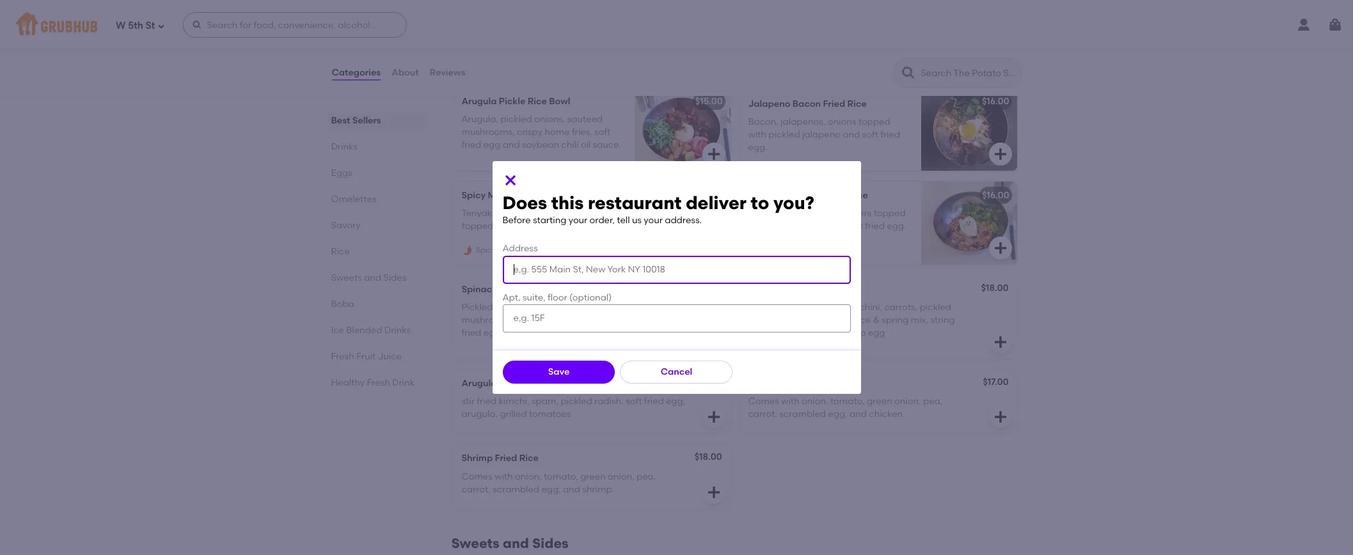 Task type: locate. For each thing, give the bounding box(es) containing it.
browns,
[[771, 328, 805, 339]]

onions, for link
[[785, 208, 816, 219]]

your right "us"
[[644, 215, 663, 226]]

2 horizontal spatial egg,
[[828, 409, 847, 420]]

1 vertical spatial sauteed
[[520, 208, 556, 219]]

1 vertical spatial scrambled
[[493, 484, 539, 495]]

carrot, for comes with onion, tomato, green onion, pea, carrot, scrambled egg, and chicken.
[[748, 409, 777, 420]]

fresh inside tab
[[331, 351, 354, 362]]

0 vertical spatial sauce.
[[593, 140, 621, 151]]

sides down rice tab
[[383, 273, 406, 283]]

0 vertical spatial sweets
[[331, 273, 362, 283]]

pickled down the jalapenos, at top
[[769, 129, 800, 140]]

teriyaki
[[536, 190, 570, 201], [462, 208, 494, 219], [748, 302, 781, 313]]

egg, for comes with onion, tomato, green onion, pea, carrot, scrambled egg, and shrimp.
[[541, 484, 561, 495]]

2 vertical spatial mushrooms,
[[462, 315, 515, 326]]

2 $15.00 from the top
[[695, 284, 723, 295]]

rice up 'comes with onion, tomato, green onion, pea, carrot, scrambled egg, and chicken.'
[[811, 378, 830, 389]]

1 vertical spatial sides
[[532, 536, 569, 552]]

soft inside 'pickled jalapeno, sauteed mushrooms, crispy home fries, soft fried egg and black bean sauce.'
[[594, 315, 611, 326]]

rice down savory
[[331, 246, 350, 257]]

hot inside the hot link, onions, bell peppers topped with fresh cilantro and soft fried egg.
[[748, 208, 764, 219]]

1 vertical spatial crispy
[[517, 315, 543, 326]]

0 vertical spatial bowl
[[549, 96, 570, 107]]

0 horizontal spatial sides
[[383, 273, 406, 283]]

tomato,
[[830, 396, 865, 407], [544, 471, 578, 482]]

2 vertical spatial egg,
[[541, 484, 561, 495]]

egg down pickled
[[483, 328, 500, 339]]

green inside 'comes with onion, tomato, green onion, pea, carrot, scrambled egg, and chicken.'
[[867, 396, 892, 407]]

1 $16.00 from the top
[[982, 96, 1009, 107]]

beef, inside teriyaki beef, sauteed mushrooms, jalapeno, onions topped with soft fried egg.
[[496, 208, 518, 219]]

spicy right spicy image
[[476, 246, 496, 255]]

1 vertical spatial carrot,
[[462, 484, 491, 495]]

carrot, inside 'comes with onion, tomato, green onion, pea, carrot, scrambled egg, and chicken.'
[[748, 409, 777, 420]]

and inside comes with onion, tomato, green onion, pea, carrot, scrambled egg, and shrimp.
[[563, 484, 580, 495]]

pickled inside stir fried kimchi, spam, pickled radish, soft fried egg, arugula, grilled tomatoes
[[561, 396, 592, 407]]

2 home from the top
[[545, 315, 570, 326]]

sauteed down spicy mushroom teriyaki fried rice
[[520, 208, 556, 219]]

0 vertical spatial onions
[[828, 116, 856, 127]]

1 home from the top
[[545, 127, 570, 138]]

pickled
[[501, 114, 532, 125], [769, 129, 800, 140], [920, 302, 951, 313], [561, 396, 592, 407]]

1 vertical spatial $16.00
[[982, 190, 1009, 201]]

1 horizontal spatial $17.00
[[983, 377, 1009, 387]]

mushrooms,
[[462, 127, 515, 138], [558, 208, 611, 219], [462, 315, 515, 326]]

0 vertical spatial jalapeno
[[748, 98, 790, 109]]

main navigation navigation
[[0, 0, 1353, 50]]

sauteed inside teriyaki beef, sauteed mushrooms, jalapeno, onions topped with soft fried egg.
[[520, 208, 556, 219]]

jalapeno
[[802, 129, 841, 140]]

1 horizontal spatial egg.
[[748, 142, 767, 153]]

green inside comes with onion, tomato, green onion, pea, carrot, scrambled egg, and shrimp.
[[580, 471, 606, 482]]

pea, inside comes with onion, tomato, green onion, pea, carrot, scrambled egg, and shrimp.
[[637, 471, 656, 482]]

teriyaki for potsack bibimbap
[[748, 302, 781, 313]]

onions, up cilantro
[[785, 208, 816, 219]]

fried
[[880, 129, 900, 140], [462, 140, 481, 151], [534, 221, 554, 232], [865, 221, 885, 232], [462, 328, 481, 339], [477, 396, 497, 407], [644, 396, 664, 407]]

0 horizontal spatial your
[[569, 215, 587, 226]]

2 vertical spatial topped
[[462, 221, 494, 232]]

1 $15.00 from the top
[[695, 96, 723, 107]]

omelettes tab
[[331, 193, 421, 206]]

sides
[[383, 273, 406, 283], [532, 536, 569, 552]]

2 fries, from the top
[[572, 315, 592, 326]]

1 arugula from the top
[[462, 96, 497, 107]]

rice tab
[[331, 245, 421, 258]]

0 horizontal spatial jalapeno,
[[495, 302, 536, 313]]

with inside the hot link, onions, bell peppers topped with fresh cilantro and soft fried egg.
[[748, 221, 766, 232]]

1 horizontal spatial hot
[[786, 190, 802, 201]]

1 horizontal spatial sweets and sides
[[451, 536, 569, 552]]

topped inside the hot link, onions, bell peppers topped with fresh cilantro and soft fried egg.
[[874, 208, 906, 219]]

save button
[[503, 361, 615, 384]]

your
[[569, 215, 587, 226], [644, 215, 663, 226]]

0 vertical spatial carrot,
[[748, 409, 777, 420]]

boba
[[331, 299, 354, 310]]

egg, down cancel button
[[666, 396, 685, 407]]

sweets and sides inside tab
[[331, 273, 406, 283]]

scrambled inside comes with onion, tomato, green onion, pea, carrot, scrambled egg, and shrimp.
[[493, 484, 539, 495]]

scrambled down shrimp fried rice
[[493, 484, 539, 495]]

1 horizontal spatial drinks
[[384, 325, 411, 336]]

and inside 'comes with onion, tomato, green onion, pea, carrot, scrambled egg, and chicken.'
[[850, 409, 867, 420]]

grilled
[[500, 409, 527, 420]]

0 horizontal spatial beef,
[[496, 208, 518, 219]]

0 vertical spatial onions,
[[534, 114, 565, 125]]

egg, inside stir fried kimchi, spam, pickled radish, soft fried egg, arugula, grilled tomatoes
[[666, 396, 685, 407]]

comes down shrimp
[[462, 471, 493, 482]]

bibimbap
[[786, 284, 829, 295]]

sides inside tab
[[383, 273, 406, 283]]

0 horizontal spatial fresh
[[331, 351, 354, 362]]

fried up teriyaki beef, sauteed mushrooms, jalapeno, onions topped with soft fried egg. at the top
[[572, 190, 594, 201]]

pea, inside 'comes with onion, tomato, green onion, pea, carrot, scrambled egg, and chicken.'
[[923, 396, 943, 407]]

egg down the &
[[868, 328, 885, 339]]

arugula up stir
[[462, 378, 497, 389]]

crispy
[[517, 127, 543, 138], [517, 315, 543, 326]]

egg, left shrimp.
[[541, 484, 561, 495]]

0 vertical spatial sides
[[383, 273, 406, 283]]

onions
[[828, 116, 856, 127], [656, 208, 684, 219]]

savory
[[331, 220, 361, 231]]

$15.00
[[695, 96, 723, 107], [695, 284, 723, 295]]

fried up spam, at left bottom
[[531, 378, 554, 389]]

1 horizontal spatial teriyaki
[[536, 190, 570, 201]]

$16.00 for bacon, jalapenos, onions topped with pickled jalapeno and soft fried egg.
[[982, 96, 1009, 107]]

beef, down potsack bibimbap
[[783, 302, 805, 313]]

arugula pickle rice bowl image
[[634, 87, 730, 171]]

1 horizontal spatial sides
[[532, 536, 569, 552]]

svg image
[[1328, 17, 1343, 33], [706, 334, 721, 350], [993, 334, 1008, 350], [706, 410, 721, 425], [993, 410, 1008, 425]]

soybean
[[522, 140, 559, 151]]

1 vertical spatial arugula
[[462, 378, 497, 389]]

0 vertical spatial jalapeno,
[[613, 208, 654, 219]]

beef, inside teriyaki beef, sautéed zucchini, carrots, pickled cucumber, shredded lettuce &  spring mix, string hash browns, sunny side up egg
[[783, 302, 805, 313]]

sellers
[[352, 115, 381, 126]]

1 vertical spatial $18.00
[[981, 282, 1009, 293]]

1 vertical spatial comes
[[462, 471, 493, 482]]

1 horizontal spatial tomato,
[[830, 396, 865, 407]]

onions, for rice
[[534, 114, 565, 125]]

pickled inside teriyaki beef, sautéed zucchini, carrots, pickled cucumber, shredded lettuce &  spring mix, string hash browns, sunny side up egg
[[920, 302, 951, 313]]

0 horizontal spatial sweets
[[331, 273, 362, 283]]

bacon, jalapenos, onions topped with pickled jalapeno and soft fried egg.
[[748, 116, 900, 153]]

reviews
[[430, 67, 465, 78]]

onions, inside arugula, pickled onions, sauteed mushrooms, crispy home fries, soft fried egg and soybean chili oil sauce.
[[534, 114, 565, 125]]

svg image
[[192, 20, 202, 30], [158, 22, 165, 30], [706, 146, 721, 162], [993, 146, 1008, 162], [503, 173, 518, 188], [993, 240, 1008, 256], [706, 485, 721, 501]]

bean
[[548, 328, 571, 339]]

egg. inside bacon, jalapenos, onions topped with pickled jalapeno and soft fried egg.
[[748, 142, 767, 153]]

bowl for arugula pickle rice bowl
[[549, 96, 570, 107]]

onions right "us"
[[656, 208, 684, 219]]

kimchi
[[499, 378, 529, 389]]

1 $17.00 from the left
[[696, 377, 722, 387]]

0 vertical spatial hot
[[786, 190, 802, 201]]

mushrooms, left tell at the top of page
[[558, 208, 611, 219]]

jalapeno up bacon,
[[748, 98, 790, 109]]

carrot, down chicken
[[748, 409, 777, 420]]

1 crispy from the top
[[517, 127, 543, 138]]

fresh fruit juice tab
[[331, 350, 421, 363]]

green up chicken.
[[867, 396, 892, 407]]

onions,
[[534, 114, 565, 125], [785, 208, 816, 219]]

0 vertical spatial spicy
[[462, 190, 486, 201]]

onion, down shrimp fried rice
[[515, 471, 542, 482]]

0 horizontal spatial carrot,
[[462, 484, 491, 495]]

home up chili
[[545, 127, 570, 138]]

jalapeno, inside 'pickled jalapeno, sauteed mushrooms, crispy home fries, soft fried egg and black bean sauce.'
[[495, 302, 536, 313]]

$17.00
[[696, 377, 722, 387], [983, 377, 1009, 387]]

beef, for with
[[496, 208, 518, 219]]

mushrooms, for spinach jalapeno rice bowl
[[462, 315, 515, 326]]

0 horizontal spatial hot
[[748, 208, 764, 219]]

sauce. right oil
[[593, 140, 621, 151]]

1 vertical spatial jalapeno
[[500, 284, 542, 295]]

fresh left fruit
[[331, 351, 354, 362]]

0 vertical spatial tomato,
[[830, 396, 865, 407]]

egg inside teriyaki beef, sautéed zucchini, carrots, pickled cucumber, shredded lettuce &  spring mix, string hash browns, sunny side up egg
[[868, 328, 885, 339]]

green for chicken.
[[867, 396, 892, 407]]

sweets
[[331, 273, 362, 283], [451, 536, 499, 552]]

rice up peppers
[[849, 190, 868, 201]]

sautéed
[[807, 302, 842, 313]]

fried right bacon in the right top of the page
[[823, 98, 845, 109]]

egg
[[483, 140, 500, 151], [483, 328, 500, 339], [868, 328, 885, 339]]

1 vertical spatial hot
[[748, 208, 764, 219]]

onions, up the soybean
[[534, 114, 565, 125]]

1 vertical spatial home
[[545, 315, 570, 326]]

0 horizontal spatial drinks
[[331, 141, 358, 152]]

0 vertical spatial comes
[[748, 396, 779, 407]]

home
[[545, 127, 570, 138], [545, 315, 570, 326]]

0 vertical spatial crispy
[[517, 127, 543, 138]]

about button
[[391, 50, 419, 96]]

lettuce
[[840, 315, 871, 326]]

1 horizontal spatial egg,
[[666, 396, 685, 407]]

$18.00
[[695, 188, 722, 199], [981, 282, 1009, 293], [695, 452, 722, 463]]

1 horizontal spatial onions
[[828, 116, 856, 127]]

teriyaki up cucumber,
[[748, 302, 781, 313]]

1 vertical spatial teriyaki
[[462, 208, 494, 219]]

0 vertical spatial $15.00
[[695, 96, 723, 107]]

1 horizontal spatial onions,
[[785, 208, 816, 219]]

egg, left chicken.
[[828, 409, 847, 420]]

mushrooms, inside teriyaki beef, sauteed mushrooms, jalapeno, onions topped with soft fried egg.
[[558, 208, 611, 219]]

1 vertical spatial mushrooms,
[[558, 208, 611, 219]]

topped inside bacon, jalapenos, onions topped with pickled jalapeno and soft fried egg.
[[858, 116, 890, 127]]

w
[[116, 20, 126, 31]]

2 horizontal spatial egg.
[[887, 221, 906, 232]]

1 vertical spatial bowl
[[566, 284, 587, 295]]

sweets inside sweets and sides tab
[[331, 273, 362, 283]]

with down shrimp fried rice
[[495, 471, 513, 482]]

0 horizontal spatial onions,
[[534, 114, 565, 125]]

comes for comes with onion, tomato, green onion, pea, carrot, scrambled egg, and chicken.
[[748, 396, 779, 407]]

1 vertical spatial tomato,
[[544, 471, 578, 482]]

2 $16.00 from the top
[[982, 190, 1009, 201]]

teriyaki inside teriyaki beef, sauteed mushrooms, jalapeno, onions topped with soft fried egg.
[[462, 208, 494, 219]]

mushrooms, inside 'pickled jalapeno, sauteed mushrooms, crispy home fries, soft fried egg and black bean sauce.'
[[462, 315, 515, 326]]

soft inside stir fried kimchi, spam, pickled radish, soft fried egg, arugula, grilled tomatoes
[[626, 396, 642, 407]]

2 $17.00 from the left
[[983, 377, 1009, 387]]

scrambled for shrimp
[[493, 484, 539, 495]]

pickled down arugula pickle rice bowl at the top of the page
[[501, 114, 532, 125]]

hot link, onions, bell peppers topped with fresh cilantro and soft fried egg.
[[748, 208, 906, 232]]

egg. for jalapeno,
[[556, 221, 575, 232]]

w 5th st
[[116, 20, 155, 31]]

drinks up juice
[[384, 325, 411, 336]]

pickled up string
[[920, 302, 951, 313]]

0 horizontal spatial egg.
[[556, 221, 575, 232]]

2 crispy from the top
[[517, 315, 543, 326]]

scrambled down chicken fried rice
[[779, 409, 826, 420]]

1 horizontal spatial pea,
[[923, 396, 943, 407]]

spinach
[[462, 284, 498, 295]]

categories button
[[331, 50, 381, 96]]

2 vertical spatial teriyaki
[[748, 302, 781, 313]]

sauteed up bean on the left of page
[[538, 302, 573, 313]]

0 vertical spatial $16.00
[[982, 96, 1009, 107]]

eggs tab
[[331, 166, 421, 180]]

egg, inside 'comes with onion, tomato, green onion, pea, carrot, scrambled egg, and chicken.'
[[828, 409, 847, 420]]

0 horizontal spatial egg,
[[541, 484, 561, 495]]

fried
[[823, 98, 845, 109], [572, 190, 594, 201], [824, 190, 847, 201], [531, 378, 554, 389], [786, 378, 809, 389], [495, 453, 517, 464]]

tomato, inside 'comes with onion, tomato, green onion, pea, carrot, scrambled egg, and chicken.'
[[830, 396, 865, 407]]

$17.00 for comes with onion, tomato, green onion, pea, carrot, scrambled egg, and chicken.
[[983, 377, 1009, 387]]

comes inside comes with onion, tomato, green onion, pea, carrot, scrambled egg, and shrimp.
[[462, 471, 493, 482]]

crispy up black
[[517, 315, 543, 326]]

beef, for shredded
[[783, 302, 805, 313]]

drinks up eggs
[[331, 141, 358, 152]]

0 horizontal spatial scrambled
[[493, 484, 539, 495]]

0 vertical spatial fresh
[[331, 351, 354, 362]]

suite,
[[523, 292, 546, 303]]

with up address
[[496, 221, 514, 232]]

fruit
[[356, 351, 376, 362]]

arugula for stir
[[462, 378, 497, 389]]

egg inside arugula, pickled onions, sauteed mushrooms, crispy home fries, soft fried egg and soybean chili oil sauce.
[[483, 140, 500, 151]]

$15.00 for potsack
[[695, 284, 723, 295]]

1 vertical spatial beef,
[[783, 302, 805, 313]]

0 vertical spatial egg,
[[666, 396, 685, 407]]

with inside teriyaki beef, sauteed mushrooms, jalapeno, onions topped with soft fried egg.
[[496, 221, 514, 232]]

beef, down mushroom
[[496, 208, 518, 219]]

$18.00 for teriyaki beef, sautéed zucchini, carrots, pickled cucumber, shredded lettuce &  spring mix, string hash browns, sunny side up egg
[[981, 282, 1009, 293]]

1 horizontal spatial beef,
[[783, 302, 805, 313]]

5th
[[128, 20, 143, 31]]

1 vertical spatial drinks
[[384, 325, 411, 336]]

egg, for comes with onion, tomato, green onion, pea, carrot, scrambled egg, and chicken.
[[828, 409, 847, 420]]

0 horizontal spatial sweets and sides
[[331, 273, 406, 283]]

jalapeno bacon fried rice image
[[921, 87, 1017, 171]]

teriyaki inside teriyaki beef, sautéed zucchini, carrots, pickled cucumber, shredded lettuce &  spring mix, string hash browns, sunny side up egg
[[748, 302, 781, 313]]

teriyaki down mushroom
[[462, 208, 494, 219]]

deliver
[[686, 192, 746, 214]]

best sellers
[[331, 115, 381, 126]]

0 horizontal spatial $17.00
[[696, 377, 722, 387]]

1 vertical spatial jalapeno,
[[495, 302, 536, 313]]

best sellers tab
[[331, 114, 421, 127]]

2 your from the left
[[644, 215, 663, 226]]

pickled up tomatoes
[[561, 396, 592, 407]]

0 vertical spatial arugula
[[462, 96, 497, 107]]

search icon image
[[900, 65, 916, 81]]

carrot, down shrimp
[[462, 484, 491, 495]]

spinach jalapeno rice bowl image
[[634, 275, 730, 359]]

1 vertical spatial green
[[580, 471, 606, 482]]

fries, up oil
[[572, 127, 592, 138]]

0 horizontal spatial tomato,
[[544, 471, 578, 482]]

onion, up shrimp.
[[608, 471, 634, 482]]

spicy
[[462, 190, 486, 201], [476, 246, 496, 255]]

address
[[503, 243, 538, 254]]

onions up jalapeno
[[828, 116, 856, 127]]

home up bean on the left of page
[[545, 315, 570, 326]]

0 vertical spatial sweets and sides
[[331, 273, 406, 283]]

cancel button
[[620, 361, 733, 384]]

0 vertical spatial fries,
[[572, 127, 592, 138]]

with down bacon,
[[748, 129, 766, 140]]

carrot, inside comes with onion, tomato, green onion, pea, carrot, scrambled egg, and shrimp.
[[462, 484, 491, 495]]

boba tab
[[331, 297, 421, 311]]

arugula up arugula,
[[462, 96, 497, 107]]

1 vertical spatial sauce.
[[573, 328, 601, 339]]

and inside 'pickled jalapeno, sauteed mushrooms, crispy home fries, soft fried egg and black bean sauce.'
[[503, 328, 520, 339]]

scrambled inside 'comes with onion, tomato, green onion, pea, carrot, scrambled egg, and chicken.'
[[779, 409, 826, 420]]

1 horizontal spatial scrambled
[[779, 409, 826, 420]]

scrambled for chicken
[[779, 409, 826, 420]]

1 horizontal spatial fresh
[[367, 377, 390, 388]]

1 vertical spatial egg,
[[828, 409, 847, 420]]

sauce. inside 'pickled jalapeno, sauteed mushrooms, crispy home fries, soft fried egg and black bean sauce.'
[[573, 328, 601, 339]]

0 horizontal spatial onions
[[656, 208, 684, 219]]

green up shrimp.
[[580, 471, 606, 482]]

cilantro hot link fried rice image
[[921, 181, 1017, 265]]

1 vertical spatial fries,
[[572, 315, 592, 326]]

comes down chicken
[[748, 396, 779, 407]]

0 vertical spatial mushrooms,
[[462, 127, 515, 138]]

0 vertical spatial beef,
[[496, 208, 518, 219]]

onions inside teriyaki beef, sauteed mushrooms, jalapeno, onions topped with soft fried egg.
[[656, 208, 684, 219]]

egg.
[[748, 142, 767, 153], [556, 221, 575, 232], [887, 221, 906, 232]]

egg inside 'pickled jalapeno, sauteed mushrooms, crispy home fries, soft fried egg and black bean sauce.'
[[483, 328, 500, 339]]

hash
[[748, 328, 769, 339]]

hot left link,
[[748, 208, 764, 219]]

fried inside 'pickled jalapeno, sauteed mushrooms, crispy home fries, soft fried egg and black bean sauce.'
[[462, 328, 481, 339]]

your down this
[[569, 215, 587, 226]]

hot
[[786, 190, 802, 201], [748, 208, 764, 219]]

1 vertical spatial spicy
[[476, 246, 496, 255]]

fries,
[[572, 127, 592, 138], [572, 315, 592, 326]]

sauteed
[[567, 114, 603, 125], [520, 208, 556, 219], [538, 302, 573, 313]]

fresh left the drink at the left
[[367, 377, 390, 388]]

spicy left mushroom
[[462, 190, 486, 201]]

fried inside bacon, jalapenos, onions topped with pickled jalapeno and soft fried egg.
[[880, 129, 900, 140]]

bowl right suite,
[[566, 284, 587, 295]]

1 horizontal spatial carrot,
[[748, 409, 777, 420]]

with down link,
[[748, 221, 766, 232]]

0 vertical spatial pea,
[[923, 396, 943, 407]]

peppers
[[836, 208, 872, 219]]

egg down arugula,
[[483, 140, 500, 151]]

bowl up arugula, pickled onions, sauteed mushrooms, crispy home fries, soft fried egg and soybean chili oil sauce.
[[549, 96, 570, 107]]

arugula
[[462, 96, 497, 107], [462, 378, 497, 389]]

mushroom
[[488, 190, 534, 201]]

sauce. right bean on the left of page
[[573, 328, 601, 339]]

pickled jalapeno, sauteed mushrooms, crispy home fries, soft fried egg and black bean sauce.
[[462, 302, 611, 339]]

mushrooms, down arugula,
[[462, 127, 515, 138]]

1 vertical spatial topped
[[874, 208, 906, 219]]

jalapeno,
[[613, 208, 654, 219], [495, 302, 536, 313]]

1 vertical spatial onions,
[[785, 208, 816, 219]]

1 fries, from the top
[[572, 127, 592, 138]]

egg, inside comes with onion, tomato, green onion, pea, carrot, scrambled egg, and shrimp.
[[541, 484, 561, 495]]

hot left link
[[786, 190, 802, 201]]

categories
[[332, 67, 381, 78]]

arugula,
[[462, 409, 498, 420]]

cilantro
[[748, 190, 784, 201]]

sauteed inside 'pickled jalapeno, sauteed mushrooms, crispy home fries, soft fried egg and black bean sauce.'
[[538, 302, 573, 313]]

fried inside the hot link, onions, bell peppers topped with fresh cilantro and soft fried egg.
[[865, 221, 885, 232]]

rice right pickle at left top
[[528, 96, 547, 107]]

crispy up the soybean
[[517, 127, 543, 138]]

comes inside 'comes with onion, tomato, green onion, pea, carrot, scrambled egg, and chicken.'
[[748, 396, 779, 407]]

spicy for spicy
[[476, 246, 496, 255]]

1 vertical spatial pea,
[[637, 471, 656, 482]]

0 horizontal spatial green
[[580, 471, 606, 482]]

drinks inside drinks tab
[[331, 141, 358, 152]]

with down chicken fried rice
[[781, 396, 799, 407]]

0 vertical spatial teriyaki
[[536, 190, 570, 201]]

soft inside arugula, pickled onions, sauteed mushrooms, crispy home fries, soft fried egg and soybean chili oil sauce.
[[594, 127, 611, 138]]

with
[[748, 129, 766, 140], [496, 221, 514, 232], [748, 221, 766, 232], [781, 396, 799, 407], [495, 471, 513, 482]]

egg. inside teriyaki beef, sauteed mushrooms, jalapeno, onions topped with soft fried egg.
[[556, 221, 575, 232]]

string
[[931, 315, 955, 326]]

jalapeno up 'pickled jalapeno, sauteed mushrooms, crispy home fries, soft fried egg and black bean sauce.'
[[500, 284, 542, 295]]

teriyaki up starting
[[536, 190, 570, 201]]

soft
[[594, 127, 611, 138], [862, 129, 878, 140], [516, 221, 532, 232], [847, 221, 863, 232], [594, 315, 611, 326], [626, 396, 642, 407]]

1 horizontal spatial jalapeno,
[[613, 208, 654, 219]]

sauce.
[[593, 140, 621, 151], [573, 328, 601, 339]]

onions, inside the hot link, onions, bell peppers topped with fresh cilantro and soft fried egg.
[[785, 208, 816, 219]]

pea, for comes with onion, tomato, green onion, pea, carrot, scrambled egg, and chicken.
[[923, 396, 943, 407]]

tomato, inside comes with onion, tomato, green onion, pea, carrot, scrambled egg, and shrimp.
[[544, 471, 578, 482]]

pea, for comes with onion, tomato, green onion, pea, carrot, scrambled egg, and shrimp.
[[637, 471, 656, 482]]

sunny
[[807, 328, 833, 339]]

mushrooms, down pickled
[[462, 315, 515, 326]]

jalapeno
[[748, 98, 790, 109], [500, 284, 542, 295]]

ice
[[331, 325, 344, 336]]

carrot, for comes with onion, tomato, green onion, pea, carrot, scrambled egg, and shrimp.
[[462, 484, 491, 495]]

rice up comes with onion, tomato, green onion, pea, carrot, scrambled egg, and shrimp.
[[519, 453, 539, 464]]

green
[[867, 396, 892, 407], [580, 471, 606, 482]]

0 vertical spatial topped
[[858, 116, 890, 127]]

sides down comes with onion, tomato, green onion, pea, carrot, scrambled egg, and shrimp.
[[532, 536, 569, 552]]

2 arugula from the top
[[462, 378, 497, 389]]

sauteed up oil
[[567, 114, 603, 125]]

fries, down (optional)
[[572, 315, 592, 326]]

1 vertical spatial $15.00
[[695, 284, 723, 295]]



Task type: describe. For each thing, give the bounding box(es) containing it.
teriyaki for spicy mushroom teriyaki fried rice
[[462, 208, 494, 219]]

spicy mushroom teriyaki fried rice
[[462, 190, 616, 201]]

bacon,
[[748, 116, 779, 127]]

zucchini,
[[844, 302, 882, 313]]

$18.00 for comes with onion, tomato, green onion, pea, carrot, scrambled egg, and shrimp.
[[695, 452, 722, 463]]

cancel
[[661, 366, 692, 377]]

tomato, for shrimp.
[[544, 471, 578, 482]]

jalapenos,
[[781, 116, 826, 127]]

link
[[804, 190, 822, 201]]

svg image for pickled jalapeno, sauteed mushrooms, crispy home fries, soft fried egg and black bean sauce.
[[706, 334, 721, 350]]

pickled inside bacon, jalapenos, onions topped with pickled jalapeno and soft fried egg.
[[769, 129, 800, 140]]

floor
[[548, 292, 567, 303]]

stir fried kimchi, spam, pickled radish, soft fried egg, arugula, grilled tomatoes
[[462, 396, 685, 420]]

you?
[[773, 192, 814, 214]]

with inside bacon, jalapenos, onions topped with pickled jalapeno and soft fried egg.
[[748, 129, 766, 140]]

shrimp
[[462, 453, 493, 464]]

and inside tab
[[364, 273, 381, 283]]

healthy fresh drink tab
[[331, 376, 421, 390]]

apt,
[[503, 292, 521, 303]]

address.
[[665, 215, 702, 226]]

egg. inside the hot link, onions, bell peppers topped with fresh cilantro and soft fried egg.
[[887, 221, 906, 232]]

$15.00 for jalapeno
[[695, 96, 723, 107]]

rice up arugula,
[[451, 57, 481, 73]]

1 vertical spatial sweets
[[451, 536, 499, 552]]

black
[[522, 328, 546, 339]]

potsack
[[748, 284, 784, 295]]

soft inside teriyaki beef, sauteed mushrooms, jalapeno, onions topped with soft fried egg.
[[516, 221, 532, 232]]

green for shrimp.
[[580, 471, 606, 482]]

cilantro hot link fried rice
[[748, 190, 868, 201]]

blended
[[346, 325, 382, 336]]

jalapeno, inside teriyaki beef, sauteed mushrooms, jalapeno, onions topped with soft fried egg.
[[613, 208, 654, 219]]

healthy fresh drink
[[331, 377, 415, 388]]

spring
[[882, 315, 909, 326]]

drink
[[392, 377, 415, 388]]

mix,
[[911, 315, 928, 326]]

tomatoes
[[529, 409, 571, 420]]

kimchi,
[[499, 396, 529, 407]]

save
[[548, 366, 570, 377]]

bacon
[[793, 98, 821, 109]]

shrimp.
[[582, 484, 614, 495]]

order,
[[590, 215, 615, 226]]

svg image for comes with onion, tomato, green onion, pea, carrot, scrambled egg, and chicken.
[[993, 410, 1008, 425]]

drinks inside ice blended drinks 'tab'
[[384, 325, 411, 336]]

chicken
[[748, 378, 784, 389]]

ice blended drinks tab
[[331, 324, 421, 337]]

side
[[835, 328, 852, 339]]

home inside arugula, pickled onions, sauteed mushrooms, crispy home fries, soft fried egg and soybean chili oil sauce.
[[545, 127, 570, 138]]

savory tab
[[331, 219, 421, 232]]

arugula pickle rice bowl
[[462, 96, 570, 107]]

and inside bacon, jalapenos, onions topped with pickled jalapeno and soft fried egg.
[[843, 129, 860, 140]]

egg. for with
[[748, 142, 767, 153]]

fried inside teriyaki beef, sauteed mushrooms, jalapeno, onions topped with soft fried egg.
[[534, 221, 554, 232]]

rice down save
[[556, 378, 575, 389]]

chicken.
[[869, 409, 905, 420]]

sweets and sides tab
[[331, 271, 421, 285]]

soft inside the hot link, onions, bell peppers topped with fresh cilantro and soft fried egg.
[[847, 221, 863, 232]]

with inside 'comes with onion, tomato, green onion, pea, carrot, scrambled egg, and chicken.'
[[781, 396, 799, 407]]

fried right chicken
[[786, 378, 809, 389]]

1 vertical spatial sweets and sides
[[451, 536, 569, 552]]

soft inside bacon, jalapenos, onions topped with pickled jalapeno and soft fried egg.
[[862, 129, 878, 140]]

before
[[503, 215, 531, 226]]

tell
[[617, 215, 630, 226]]

best
[[331, 115, 350, 126]]

$16.00 for hot link, onions, bell peppers topped with fresh cilantro and soft fried egg.
[[982, 190, 1009, 201]]

potsack bibimbap
[[748, 284, 829, 295]]

and inside the hot link, onions, bell peppers topped with fresh cilantro and soft fried egg.
[[827, 221, 845, 232]]

cucumber,
[[748, 315, 795, 326]]

fried inside arugula, pickled onions, sauteed mushrooms, crispy home fries, soft fried egg and soybean chili oil sauce.
[[462, 140, 481, 151]]

pickled inside arugula, pickled onions, sauteed mushrooms, crispy home fries, soft fried egg and soybean chili oil sauce.
[[501, 114, 532, 125]]

drinks tab
[[331, 140, 421, 154]]

starting
[[533, 215, 566, 226]]

carrots,
[[884, 302, 918, 313]]

1 horizontal spatial jalapeno
[[748, 98, 790, 109]]

e,g. 555 Main St, New York NY 10018 search field
[[503, 256, 851, 284]]

onion, down chicken fried rice
[[802, 396, 828, 407]]

&
[[873, 315, 880, 326]]

fresh
[[769, 221, 790, 232]]

fried up bell
[[824, 190, 847, 201]]

with inside comes with onion, tomato, green onion, pea, carrot, scrambled egg, and shrimp.
[[495, 471, 513, 482]]

st
[[146, 20, 155, 31]]

chicken fried rice
[[748, 378, 830, 389]]

pickle
[[499, 96, 525, 107]]

pickled
[[462, 302, 493, 313]]

onions inside bacon, jalapenos, onions topped with pickled jalapeno and soft fried egg.
[[828, 116, 856, 127]]

fresh fruit juice
[[331, 351, 402, 362]]

omelettes
[[331, 194, 376, 205]]

crispy inside arugula, pickled onions, sauteed mushrooms, crispy home fries, soft fried egg and soybean chili oil sauce.
[[517, 127, 543, 138]]

apt, suite, floor (optional)
[[503, 292, 612, 303]]

arugula for arugula,
[[462, 96, 497, 107]]

0 vertical spatial $18.00
[[695, 188, 722, 199]]

radish,
[[594, 396, 624, 407]]

link,
[[766, 208, 783, 219]]

svg image for teriyaki beef, sautéed zucchini, carrots, pickled cucumber, shredded lettuce &  spring mix, string hash browns, sunny side up egg
[[993, 334, 1008, 350]]

restaurant
[[588, 192, 682, 214]]

svg image inside main navigation "navigation"
[[1328, 17, 1343, 33]]

sauteed for rice
[[538, 302, 573, 313]]

spicy image
[[462, 245, 473, 256]]

sauteed for teriyaki
[[520, 208, 556, 219]]

and inside arugula, pickled onions, sauteed mushrooms, crispy home fries, soft fried egg and soybean chili oil sauce.
[[503, 140, 520, 151]]

spam,
[[532, 396, 559, 407]]

teriyaki beef, sauteed mushrooms, jalapeno, onions topped with soft fried egg.
[[462, 208, 684, 232]]

about
[[392, 67, 419, 78]]

fried right shrimp
[[495, 453, 517, 464]]

rice up bacon, jalapenos, onions topped with pickled jalapeno and soft fried egg.
[[847, 98, 867, 109]]

arugula, pickled onions, sauteed mushrooms, crispy home fries, soft fried egg and soybean chili oil sauce.
[[462, 114, 621, 151]]

this
[[551, 192, 584, 214]]

teriyaki beef, sautéed zucchini, carrots, pickled cucumber, shredded lettuce &  spring mix, string hash browns, sunny side up egg
[[748, 302, 955, 339]]

0 horizontal spatial jalapeno
[[500, 284, 542, 295]]

sauce. inside arugula, pickled onions, sauteed mushrooms, crispy home fries, soft fried egg and soybean chili oil sauce.
[[593, 140, 621, 151]]

rice up order,
[[596, 190, 616, 201]]

up
[[855, 328, 866, 339]]

Search The Potato Sack search field
[[920, 67, 1018, 79]]

arugula kimchi fried rice
[[462, 378, 575, 389]]

comes for comes with onion, tomato, green onion, pea, carrot, scrambled egg, and shrimp.
[[462, 471, 493, 482]]

healthy
[[331, 377, 365, 388]]

svg image for stir fried kimchi, spam, pickled radish, soft fried egg, arugula, grilled tomatoes
[[706, 410, 721, 425]]

spinach jalapeno rice bowl
[[462, 284, 587, 295]]

chili
[[561, 140, 579, 151]]

bell
[[818, 208, 833, 219]]

(optional)
[[569, 292, 612, 303]]

juice
[[378, 351, 402, 362]]

topped inside teriyaki beef, sauteed mushrooms, jalapeno, onions topped with soft fried egg.
[[462, 221, 494, 232]]

spicy for spicy mushroom teriyaki fried rice
[[462, 190, 486, 201]]

rice up 'pickled jalapeno, sauteed mushrooms, crispy home fries, soft fried egg and black bean sauce.'
[[544, 284, 563, 295]]

us
[[632, 215, 642, 226]]

mushrooms, for spicy mushroom teriyaki fried rice
[[558, 208, 611, 219]]

comes with onion, tomato, green onion, pea, carrot, scrambled egg, and chicken.
[[748, 396, 943, 420]]

cilantro
[[792, 221, 825, 232]]

arugula,
[[462, 114, 498, 125]]

mushrooms, inside arugula, pickled onions, sauteed mushrooms, crispy home fries, soft fried egg and soybean chili oil sauce.
[[462, 127, 515, 138]]

stir
[[462, 396, 475, 407]]

1 your from the left
[[569, 215, 587, 226]]

does
[[503, 192, 547, 214]]

home inside 'pickled jalapeno, sauteed mushrooms, crispy home fries, soft fried egg and black bean sauce.'
[[545, 315, 570, 326]]

fries, inside arugula, pickled onions, sauteed mushrooms, crispy home fries, soft fried egg and soybean chili oil sauce.
[[572, 127, 592, 138]]

e,g. 15F search field
[[503, 304, 851, 333]]

ice blended drinks
[[331, 325, 411, 336]]

bowl for spinach jalapeno rice bowl
[[566, 284, 587, 295]]

$17.00 for stir fried kimchi, spam, pickled radish, soft fried egg, arugula, grilled tomatoes
[[696, 377, 722, 387]]

eggs
[[331, 168, 352, 178]]

tomato, for chicken.
[[830, 396, 865, 407]]

sauteed inside arugula, pickled onions, sauteed mushrooms, crispy home fries, soft fried egg and soybean chili oil sauce.
[[567, 114, 603, 125]]

oil
[[581, 140, 591, 151]]

rice inside tab
[[331, 246, 350, 257]]

fresh inside tab
[[367, 377, 390, 388]]

fries, inside 'pickled jalapeno, sauteed mushrooms, crispy home fries, soft fried egg and black bean sauce.'
[[572, 315, 592, 326]]

to
[[751, 192, 769, 214]]

does this restaurant deliver to you? before starting your order, tell us your address.
[[503, 192, 814, 226]]

crispy inside 'pickled jalapeno, sauteed mushrooms, crispy home fries, soft fried egg and black bean sauce.'
[[517, 315, 543, 326]]

onion, up chicken.
[[894, 396, 921, 407]]



Task type: vqa. For each thing, say whether or not it's contained in the screenshot.
'$15.00' corresponding to Potsack
yes



